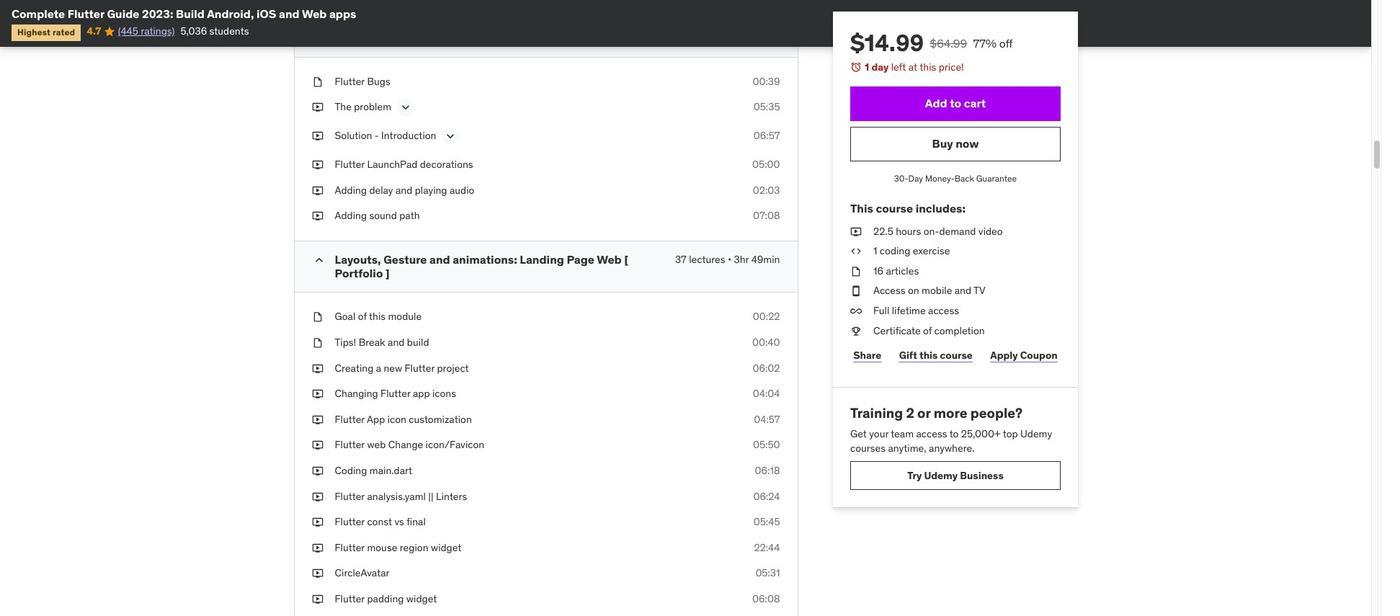 Task type: locate. For each thing, give the bounding box(es) containing it.
25,000+
[[961, 427, 1001, 440]]

0 vertical spatial 1
[[865, 61, 869, 74]]

this right gift
[[919, 349, 938, 362]]

guarantee
[[976, 173, 1017, 184]]

and inside layouts, gesture and animations: landing page web [ portfolio ]
[[430, 252, 450, 267]]

05:00
[[753, 158, 780, 171]]

add to cart button
[[850, 86, 1061, 121]]

web left "apps"
[[302, 6, 327, 21]]

this right at
[[920, 61, 936, 74]]

xsmall image left the "tips!"
[[312, 336, 323, 350]]

tv
[[974, 284, 985, 297]]

flutter app icon customization
[[335, 413, 472, 426]]

1 vertical spatial udemy
[[924, 469, 958, 482]]

xsmall image left flutter bugs in the top left of the page
[[312, 75, 323, 89]]

ios
[[257, 6, 276, 21]]

flutter down circleavatar
[[335, 592, 365, 605]]

xsmall image left app
[[312, 413, 323, 427]]

adding left delay
[[335, 184, 367, 197]]

rated
[[53, 27, 75, 38]]

anytime,
[[888, 442, 926, 455]]

certificate of completion
[[873, 324, 985, 337]]

16
[[873, 264, 883, 277]]

xsmall image left web
[[312, 438, 323, 453]]

flutter const vs final
[[335, 515, 426, 528]]

gift
[[899, 349, 917, 362]]

training
[[850, 404, 903, 422]]

0 vertical spatial course
[[876, 201, 913, 216]]

1 right alarm icon
[[865, 61, 869, 74]]

adding left sound
[[335, 209, 367, 222]]

show lecture description image for solution - introduction
[[444, 129, 458, 144]]

flutter up circleavatar
[[335, 541, 365, 554]]

xsmall image left the
[[312, 100, 323, 114]]

49min
[[752, 253, 780, 266]]

show lecture description image up introduction
[[399, 100, 413, 115]]

gift this course link
[[896, 341, 976, 370]]

udemy
[[1020, 427, 1052, 440], [924, 469, 958, 482]]

07:08
[[753, 209, 780, 222]]

widget
[[431, 541, 462, 554], [406, 592, 437, 605]]

and for adding delay and playing audio
[[396, 184, 413, 197]]

includes:
[[916, 201, 966, 216]]

circleavatar
[[335, 567, 390, 580]]

show lecture description image up decorations
[[444, 129, 458, 144]]

access down mobile
[[928, 304, 959, 317]]

xsmall image left creating
[[312, 362, 323, 376]]

77%
[[973, 36, 997, 50]]

gift this course
[[899, 349, 973, 362]]

launchpad
[[367, 158, 418, 171]]

to inside training 2 or more people? get your team access to 25,000+ top udemy courses anytime, anywhere.
[[949, 427, 959, 440]]

to left the cart
[[950, 96, 961, 110]]

analysis.yaml
[[367, 490, 426, 503]]

xsmall image left 16
[[850, 264, 862, 279]]

courses
[[850, 442, 886, 455]]

flutter down coding
[[335, 490, 365, 503]]

00:39
[[753, 75, 780, 88]]

flutter for flutter app icon customization
[[335, 413, 365, 426]]

complete
[[12, 6, 65, 21]]

$14.99
[[850, 28, 924, 58]]

of down 'full lifetime access'
[[923, 324, 932, 337]]

0 horizontal spatial show lecture description image
[[399, 100, 413, 115]]

web
[[302, 6, 327, 21], [597, 252, 622, 267]]

1 to from the top
[[950, 96, 961, 110]]

1 vertical spatial of
[[923, 324, 932, 337]]

06:57
[[754, 129, 780, 142]]

1 left coding
[[873, 244, 877, 257]]

0 vertical spatial udemy
[[1020, 427, 1052, 440]]

and left tv
[[955, 284, 971, 297]]

to
[[950, 96, 961, 110], [949, 427, 959, 440]]

adding
[[335, 184, 367, 197], [335, 209, 367, 222]]

linters
[[436, 490, 467, 503]]

0 horizontal spatial 1
[[865, 61, 869, 74]]

22.5 hours on-demand video
[[873, 225, 1003, 238]]

buy
[[932, 136, 953, 151]]

and for layouts, gesture and animations: landing page web [ portfolio ]
[[430, 252, 450, 267]]

lifetime
[[892, 304, 926, 317]]

share
[[853, 349, 881, 362]]

1 horizontal spatial show lecture description image
[[444, 129, 458, 144]]

xsmall image for flutter web change icon/favicon
[[312, 438, 323, 453]]

1 vertical spatial show lecture description image
[[444, 129, 458, 144]]

flutter left app
[[335, 413, 365, 426]]

1 vertical spatial adding
[[335, 209, 367, 222]]

try udemy business
[[907, 469, 1004, 482]]

and right gesture
[[430, 252, 450, 267]]

02:03
[[753, 184, 780, 197]]

udemy right top
[[1020, 427, 1052, 440]]

1 for 1 day left at this price!
[[865, 61, 869, 74]]

widget right the padding
[[406, 592, 437, 605]]

(445
[[118, 25, 138, 38]]

xsmall image left the padding
[[312, 592, 323, 607]]

flutter for flutter padding widget
[[335, 592, 365, 605]]

final
[[407, 515, 426, 528]]

apply
[[990, 349, 1018, 362]]

xsmall image
[[312, 158, 323, 172], [850, 225, 862, 239], [850, 284, 862, 298], [850, 304, 862, 318], [850, 324, 862, 338], [312, 387, 323, 401], [312, 464, 323, 478], [312, 490, 323, 504], [312, 515, 323, 530], [312, 541, 323, 555]]

2 to from the top
[[949, 427, 959, 440]]

web left [
[[597, 252, 622, 267]]

mouse
[[367, 541, 397, 554]]

xsmall image
[[312, 75, 323, 89], [312, 100, 323, 114], [312, 129, 323, 143], [312, 184, 323, 198], [312, 209, 323, 223], [850, 244, 862, 259], [850, 264, 862, 279], [312, 310, 323, 324], [312, 336, 323, 350], [312, 362, 323, 376], [312, 413, 323, 427], [312, 438, 323, 453], [312, 567, 323, 581], [312, 592, 323, 607]]

full lifetime access
[[873, 304, 959, 317]]

37 lectures • 3hr 49min
[[675, 253, 780, 266]]

layouts, gesture and animations: landing page web [ portfolio ]
[[335, 252, 629, 281]]

show lecture description image
[[399, 100, 413, 115], [444, 129, 458, 144]]

this up tips! break and build
[[369, 310, 386, 323]]

xsmall image for flutter app icon customization
[[312, 413, 323, 427]]

1 horizontal spatial web
[[597, 252, 622, 267]]

2 vertical spatial this
[[919, 349, 938, 362]]

get
[[850, 427, 867, 440]]

1 vertical spatial to
[[949, 427, 959, 440]]

30-
[[894, 173, 908, 184]]

widget right region on the bottom of the page
[[431, 541, 462, 554]]

flutter left const
[[335, 515, 365, 528]]

1 vertical spatial web
[[597, 252, 622, 267]]

1 adding from the top
[[335, 184, 367, 197]]

page
[[567, 252, 595, 267]]

3hr
[[734, 253, 749, 266]]

xsmall image left circleavatar
[[312, 567, 323, 581]]

1 horizontal spatial udemy
[[1020, 427, 1052, 440]]

0 vertical spatial access
[[928, 304, 959, 317]]

udemy inside training 2 or more people? get your team access to 25,000+ top udemy courses anytime, anywhere.
[[1020, 427, 1052, 440]]

this course includes:
[[850, 201, 966, 216]]

22.5
[[873, 225, 893, 238]]

xsmall image for creating a new flutter project
[[312, 362, 323, 376]]

course up 22.5
[[876, 201, 913, 216]]

1 horizontal spatial 1
[[873, 244, 877, 257]]

of right goal
[[358, 310, 367, 323]]

5,036
[[180, 25, 207, 38]]

0 horizontal spatial web
[[302, 6, 327, 21]]

2023:
[[142, 6, 173, 21]]

module
[[388, 310, 422, 323]]

access
[[873, 284, 905, 297]]

flutter down solution
[[335, 158, 365, 171]]

completion
[[934, 324, 985, 337]]

0 horizontal spatial of
[[358, 310, 367, 323]]

course down the completion
[[940, 349, 973, 362]]

to up anywhere. at the right of page
[[949, 427, 959, 440]]

complete flutter guide 2023: build android, ios and web apps
[[12, 6, 356, 21]]

ratings)
[[141, 25, 175, 38]]

37
[[675, 253, 687, 266]]

off
[[999, 36, 1013, 50]]

flutter for flutter bugs
[[335, 75, 365, 88]]

flutter up coding
[[335, 438, 365, 451]]

xsmall image left goal
[[312, 310, 323, 324]]

1 horizontal spatial of
[[923, 324, 932, 337]]

xsmall image up small image
[[312, 209, 323, 223]]

solution
[[335, 129, 372, 142]]

access down or
[[916, 427, 947, 440]]

and right delay
[[396, 184, 413, 197]]

add
[[925, 96, 947, 110]]

1 for 1 coding exercise
[[873, 244, 877, 257]]

2 adding from the top
[[335, 209, 367, 222]]

and left build
[[388, 336, 405, 349]]

0 vertical spatial adding
[[335, 184, 367, 197]]

1
[[865, 61, 869, 74], [873, 244, 877, 257]]

and for tips! break and build
[[388, 336, 405, 349]]

day
[[908, 173, 923, 184]]

layouts,
[[335, 252, 381, 267]]

0 vertical spatial of
[[358, 310, 367, 323]]

money-
[[925, 173, 955, 184]]

1 vertical spatial 1
[[873, 244, 877, 257]]

udemy right try
[[924, 469, 958, 482]]

xsmall image left delay
[[312, 184, 323, 198]]

1 vertical spatial access
[[916, 427, 947, 440]]

flutter up 4.7
[[68, 6, 104, 21]]

of
[[358, 310, 367, 323], [923, 324, 932, 337]]

0 vertical spatial to
[[950, 96, 961, 110]]

certificate
[[873, 324, 921, 337]]

00:40
[[753, 336, 780, 349]]

flutter up the
[[335, 75, 365, 88]]

0 vertical spatial show lecture description image
[[399, 100, 413, 115]]

1 horizontal spatial course
[[940, 349, 973, 362]]

creating
[[335, 362, 374, 374]]

1 day left at this price!
[[865, 61, 964, 74]]



Task type: vqa. For each thing, say whether or not it's contained in the screenshot.
4th wants from the bottom
no



Task type: describe. For each thing, give the bounding box(es) containing it.
05:35
[[754, 100, 780, 113]]

0 vertical spatial widget
[[431, 541, 462, 554]]

build
[[176, 6, 205, 21]]

customization
[[409, 413, 472, 426]]

adding for adding delay and playing audio
[[335, 184, 367, 197]]

training 2 or more people? get your team access to 25,000+ top udemy courses anytime, anywhere.
[[850, 404, 1052, 455]]

adding for adding sound path
[[335, 209, 367, 222]]

05:31
[[756, 567, 780, 580]]

$64.99
[[930, 36, 967, 50]]

flutter down build
[[405, 362, 435, 374]]

06:18
[[755, 464, 780, 477]]

day
[[871, 61, 889, 74]]

to inside button
[[950, 96, 961, 110]]

0 horizontal spatial course
[[876, 201, 913, 216]]

more
[[934, 404, 967, 422]]

2
[[906, 404, 914, 422]]

vs
[[395, 515, 404, 528]]

business
[[960, 469, 1004, 482]]

(445 ratings)
[[118, 25, 175, 38]]

goal
[[335, 310, 356, 323]]

video
[[978, 225, 1003, 238]]

xsmall image for flutter bugs
[[312, 75, 323, 89]]

flutter up icon
[[381, 387, 411, 400]]

00:22
[[753, 310, 780, 323]]

hours
[[896, 225, 921, 238]]

0 vertical spatial this
[[920, 61, 936, 74]]

04:04
[[753, 387, 780, 400]]

highest
[[17, 27, 51, 38]]

web
[[367, 438, 386, 451]]

xsmall image for goal of this module
[[312, 310, 323, 324]]

||
[[428, 490, 434, 503]]

introduction
[[381, 129, 436, 142]]

on-
[[924, 225, 939, 238]]

lectures
[[689, 253, 726, 266]]

30-day money-back guarantee
[[894, 173, 1017, 184]]

try
[[907, 469, 922, 482]]

people?
[[970, 404, 1023, 422]]

the problem
[[335, 100, 391, 113]]

try udemy business link
[[850, 461, 1061, 490]]

xsmall image left solution
[[312, 129, 323, 143]]

flutter web change icon/favicon
[[335, 438, 485, 451]]

app
[[413, 387, 430, 400]]

flutter for flutter web change icon/favicon
[[335, 438, 365, 451]]

buy now
[[932, 136, 979, 151]]

small image
[[312, 253, 326, 267]]

0 vertical spatial web
[[302, 6, 327, 21]]

of for this
[[358, 310, 367, 323]]

share button
[[850, 341, 884, 370]]

xsmall image left coding
[[850, 244, 862, 259]]

flutter for flutter launchpad decorations
[[335, 158, 365, 171]]

gesture
[[384, 252, 427, 267]]

price!
[[939, 61, 964, 74]]

16 articles
[[873, 264, 919, 277]]

1 vertical spatial course
[[940, 349, 973, 362]]

xsmall image for circleavatar
[[312, 567, 323, 581]]

anywhere.
[[929, 442, 975, 455]]

changing flutter app icons
[[335, 387, 456, 400]]

app
[[367, 413, 385, 426]]

1 vertical spatial this
[[369, 310, 386, 323]]

full
[[873, 304, 889, 317]]

access inside training 2 or more people? get your team access to 25,000+ top udemy courses anytime, anywhere.
[[916, 427, 947, 440]]

web inside layouts, gesture and animations: landing page web [ portfolio ]
[[597, 252, 622, 267]]

apply coupon button
[[987, 341, 1061, 370]]

flutter for flutter analysis.yaml || linters
[[335, 490, 365, 503]]

main.dart
[[370, 464, 412, 477]]

22:44
[[754, 541, 780, 554]]

and right "ios"
[[279, 6, 300, 21]]

decorations
[[420, 158, 473, 171]]

06:02
[[753, 362, 780, 374]]

changing
[[335, 387, 378, 400]]

your
[[869, 427, 889, 440]]

icons
[[432, 387, 456, 400]]

alarm image
[[850, 61, 862, 73]]

0 horizontal spatial udemy
[[924, 469, 958, 482]]

05:45
[[754, 515, 780, 528]]

bugs
[[367, 75, 391, 88]]

flutter for flutter mouse region widget
[[335, 541, 365, 554]]

xsmall image for adding delay and playing audio
[[312, 184, 323, 198]]

flutter for flutter const vs final
[[335, 515, 365, 528]]

]
[[386, 266, 390, 281]]

of for completion
[[923, 324, 932, 337]]

sound
[[369, 209, 397, 222]]

xsmall image for flutter padding widget
[[312, 592, 323, 607]]

audio
[[450, 184, 475, 197]]

flutter padding widget
[[335, 592, 437, 605]]

5,036 students
[[180, 25, 249, 38]]

this
[[850, 201, 873, 216]]

xsmall image for tips! break and build
[[312, 336, 323, 350]]

flutter mouse region widget
[[335, 541, 462, 554]]

animations:
[[453, 252, 517, 267]]

xsmall image for adding sound path
[[312, 209, 323, 223]]

tips! break and build
[[335, 336, 429, 349]]

show lecture description image for the problem
[[399, 100, 413, 115]]

coding main.dart
[[335, 464, 412, 477]]

1 vertical spatial widget
[[406, 592, 437, 605]]

project
[[437, 362, 469, 374]]

back
[[955, 173, 974, 184]]

a
[[376, 362, 381, 374]]

06:08
[[753, 592, 780, 605]]

team
[[891, 427, 914, 440]]

at
[[908, 61, 917, 74]]

or
[[917, 404, 931, 422]]

exercise
[[913, 244, 950, 257]]



